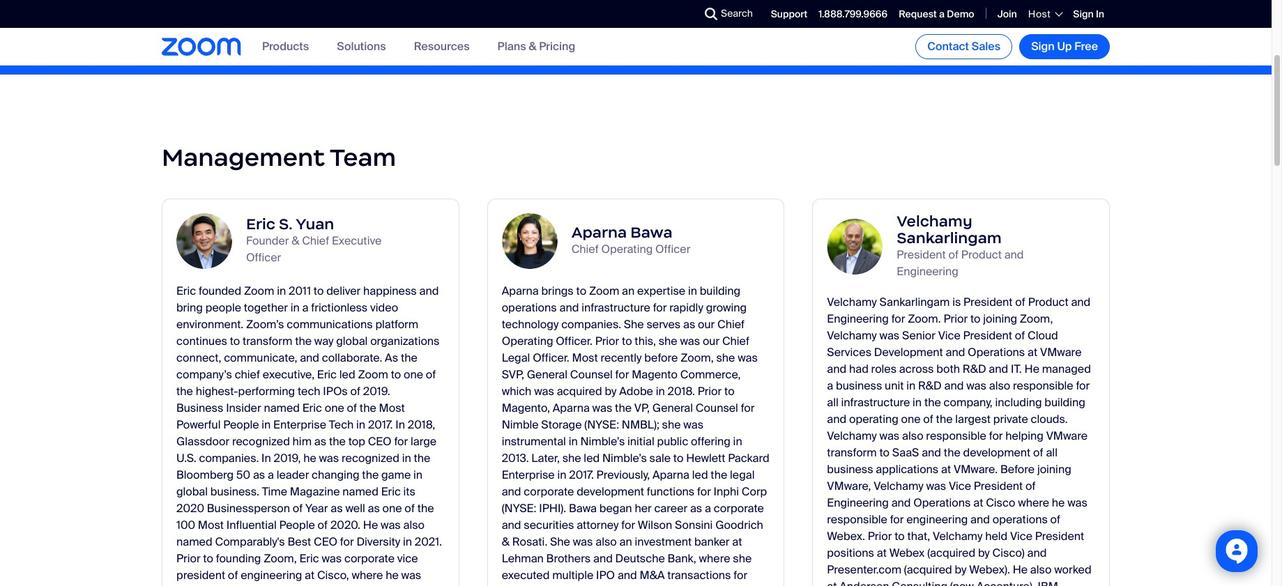 Task type: vqa. For each thing, say whether or not it's contained in the screenshot.
Teacher using the whiteboard image
no



Task type: describe. For each thing, give the bounding box(es) containing it.
management
[[162, 142, 325, 173]]

responsible down largest
[[926, 429, 987, 443]]

commerce,
[[680, 367, 741, 382]]

1 horizontal spatial counsel
[[696, 401, 738, 416]]

as right well
[[368, 501, 380, 516]]

0 vertical spatial vice
[[938, 328, 961, 343]]

a up time
[[268, 468, 274, 482]]

to up "recently"
[[622, 334, 632, 349]]

of inside velchamy sankarlingam president of product and engineering
[[949, 248, 959, 262]]

in up packard at the bottom right
[[733, 434, 742, 449]]

contact sales
[[928, 39, 1001, 54]]

the down the large
[[414, 451, 430, 466]]

eric up ipos
[[317, 367, 337, 382]]

rapidly
[[670, 301, 703, 315]]

legal
[[730, 468, 755, 482]]

applications
[[876, 462, 939, 477]]

for down expertise
[[653, 301, 667, 315]]

plans & pricing
[[498, 39, 575, 54]]

2 vertical spatial engineering
[[827, 496, 889, 510]]

the up business
[[176, 384, 193, 399]]

of down the 'its'
[[405, 501, 415, 516]]

at left 'vmware.'
[[941, 462, 951, 477]]

sign in
[[1073, 8, 1104, 20]]

before
[[1000, 462, 1035, 477]]

eric down game at the bottom of page
[[381, 485, 401, 499]]

to right brings
[[576, 284, 586, 298]]

velchamy inside velchamy sankarlingam president of product and engineering
[[897, 212, 972, 231]]

for down began
[[621, 518, 635, 533]]

one down game at the bottom of page
[[383, 501, 402, 516]]

one down organizations
[[404, 367, 423, 382]]

0 vertical spatial counsel
[[570, 367, 613, 382]]

performing
[[238, 384, 295, 399]]

0 horizontal spatial joining
[[983, 312, 1017, 326]]

cisco,
[[317, 568, 349, 583]]

infrastructure inside aparna brings to zoom an expertise in building operations and infrastructure for rapidly growing technology companies. she serves as our chief operating officer. prior to this, she was our chief legal officer. most recently before zoom, she was svp, general counsel for magento commerce, which was acquired by adobe in 2018. prior to magento, aparna was the vp, general counsel for nimble storage (nyse: nmbl); she was instrumental in nimble's initial public offering in 2013. later, she led nimble's sale to hewlett packard enterprise in 2017. previously, aparna led the legal and corporate development functions for inphi corp (nyse: iphi). bawa began her career as a corporate and securities attorney for wilson sonsini goodrich & rosati. she was also an investment banker at lehman brothers and deutsche bank, where she executed multiple ipo and m&a transactions for technology clients.
[[582, 301, 650, 315]]

eric founded zoom in 2011 to deliver happiness and bring people together in a frictionless video environment. zoom's communications platform continues to transform the way global organizations connect, communicate, and collaborate. as the company's chief executive, eric led zoom to one of the highest-performing tech ipos of 2019. business insider named eric one of the most powerful people in enterprise tech in 2017. in 2018, glassdoor recognized him as the top ceo for large u.s. companies. in 2019, he was recognized in the bloomberg 50 as a leader changing the game in global business. time magazine named eric its 2020 businessperson of year as well as one of the 100 most influential people of 2020. he was also named comparably's best ceo for diversity in 2021. prior to founding zoom, eric was corporate vice president of engineering at cisco, where he was responsible for cisco's collaboration softwa
[[176, 284, 442, 586]]

1 vertical spatial named
[[343, 485, 379, 499]]

operating inside aparna brings to zoom an expertise in building operations and infrastructure for rapidly growing technology companies. she serves as our chief operating officer. prior to this, she was our chief legal officer. most recently before zoom, she was svp, general counsel for magento commerce, which was acquired by adobe in 2018. prior to magento, aparna was the vp, general counsel for nimble storage (nyse: nmbl); she was instrumental in nimble's initial public offering in 2013. later, she led nimble's sale to hewlett packard enterprise in 2017. previously, aparna led the legal and corporate development functions for inphi corp (nyse: iphi). bawa began her career as a corporate and securities attorney for wilson sonsini goodrich & rosati. she was also an investment banker at lehman brothers and deutsche bank, where she executed multiple ipo and m&a transactions for technology clients.
[[502, 334, 553, 349]]

the left vp,
[[615, 401, 632, 416]]

in down storage
[[569, 434, 578, 449]]

consulting
[[892, 579, 948, 586]]

support
[[771, 8, 808, 20]]

of left cloud
[[1015, 328, 1025, 343]]

vmware.
[[954, 462, 998, 477]]

business.
[[210, 485, 259, 499]]

svp,
[[502, 367, 524, 382]]

0 horizontal spatial she
[[550, 535, 570, 549]]

join link
[[998, 8, 1017, 20]]

0 vertical spatial an
[[622, 284, 635, 298]]

of up tech
[[347, 401, 357, 416]]

aparna inside 'aparna bawa chief operating officer'
[[572, 223, 627, 242]]

was up magento,
[[534, 384, 554, 399]]

the left "company,"
[[924, 395, 941, 410]]

frictionless
[[311, 301, 368, 315]]

both
[[937, 362, 960, 377]]

as right him at the left of the page
[[314, 434, 326, 449]]

largest
[[955, 412, 991, 427]]

executive,
[[263, 367, 315, 382]]

in down the later,
[[557, 468, 566, 482]]

managed
[[1042, 362, 1091, 377]]

up
[[1057, 39, 1072, 54]]

public
[[657, 434, 688, 449]]

where inside the 'eric founded zoom in 2011 to deliver happiness and bring people together in a frictionless video environment. zoom's communications platform continues to transform the way global organizations connect, communicate, and collaborate. as the company's chief executive, eric led zoom to one of the highest-performing tech ipos of 2019. business insider named eric one of the most powerful people in enterprise tech in 2017. in 2018, glassdoor recognized him as the top ceo for large u.s. companies. in 2019, he was recognized in the bloomberg 50 as a leader changing the game in global business. time magazine named eric its 2020 businessperson of year as well as one of the 100 most influential people of 2020. he was also named comparably's best ceo for diversity in 2021. prior to founding zoom, eric was corporate vice president of engineering at cisco, where he was responsible for cisco's collaboration softwa'
[[352, 568, 383, 583]]

a inside aparna brings to zoom an expertise in building operations and infrastructure for rapidly growing technology companies. she serves as our chief operating officer. prior to this, she was our chief legal officer. most recently before zoom, she was svp, general counsel for magento commerce, which was acquired by adobe in 2018. prior to magento, aparna was the vp, general counsel for nimble storage (nyse: nmbl); she was instrumental in nimble's initial public offering in 2013. later, she led nimble's sale to hewlett packard enterprise in 2017. previously, aparna led the legal and corporate development functions for inphi corp (nyse: iphi). bawa began her career as a corporate and securities attorney for wilson sonsini goodrich & rosati. she was also an investment banker at lehman brothers and deutsche bank, where she executed multiple ipo and m&a transactions for technology clients.
[[705, 501, 711, 516]]

eric inside eric s. yuan founder & chief executive officer
[[246, 215, 275, 234]]

unit
[[885, 379, 904, 393]]

prior up webex
[[868, 529, 892, 544]]

engineering inside velchamy sankarlingam president of product and engineering
[[897, 264, 959, 279]]

well
[[345, 501, 365, 516]]

1 vertical spatial vmware
[[1046, 429, 1088, 443]]

2 vertical spatial named
[[176, 535, 212, 549]]

which
[[502, 384, 532, 399]]

development inside aparna brings to zoom an expertise in building operations and infrastructure for rapidly growing technology companies. she serves as our chief operating officer. prior to this, she was our chief legal officer. most recently before zoom, she was svp, general counsel for magento commerce, which was acquired by adobe in 2018. prior to magento, aparna was the vp, general counsel for nimble storage (nyse: nmbl); she was instrumental in nimble's initial public offering in 2013. later, she led nimble's sale to hewlett packard enterprise in 2017. previously, aparna led the legal and corporate development functions for inphi corp (nyse: iphi). bawa began her career as a corporate and securities attorney for wilson sonsini goodrich & rosati. she was also an investment banker at lehman brothers and deutsche bank, where she executed multiple ipo and m&a transactions for technology clients.
[[577, 485, 644, 499]]

collaboration
[[296, 585, 363, 586]]

held
[[985, 529, 1008, 544]]

2018.
[[668, 384, 695, 399]]

vmware,
[[827, 479, 871, 494]]

was up diversity
[[381, 518, 401, 533]]

was up cisco,
[[322, 552, 342, 566]]

nmbl);
[[622, 418, 659, 432]]

as up the sonsini
[[690, 501, 702, 516]]

2021.
[[415, 535, 442, 549]]

at inside aparna brings to zoom an expertise in building operations and infrastructure for rapidly growing technology companies. she serves as our chief operating officer. prior to this, she was our chief legal officer. most recently before zoom, she was svp, general counsel for magento commerce, which was acquired by adobe in 2018. prior to magento, aparna was the vp, general counsel for nimble storage (nyse: nmbl); she was instrumental in nimble's initial public offering in 2013. later, she led nimble's sale to hewlett packard enterprise in 2017. previously, aparna led the legal and corporate development functions for inphi corp (nyse: iphi). bawa began her career as a corporate and securities attorney for wilson sonsini goodrich & rosati. she was also an investment banker at lehman brothers and deutsche bank, where she executed multiple ipo and m&a transactions for technology clients.
[[732, 535, 742, 549]]

eric s. yuan founder & chief executive officer
[[246, 215, 382, 265]]

legal
[[502, 351, 530, 365]]

1 horizontal spatial zoom
[[358, 367, 388, 382]]

tech
[[329, 418, 354, 432]]

0 horizontal spatial global
[[176, 485, 208, 499]]

1 horizontal spatial recognized
[[342, 451, 399, 466]]

2 technology from the top
[[502, 585, 559, 586]]

best
[[288, 535, 311, 549]]

2 vertical spatial led
[[692, 468, 708, 482]]

the left largest
[[936, 412, 953, 427]]

of left year
[[293, 501, 303, 516]]

ipo
[[596, 568, 615, 583]]

webex).
[[969, 563, 1010, 577]]

was up brothers
[[573, 535, 593, 549]]

was down acquired
[[592, 401, 612, 416]]

was up worked
[[1068, 496, 1088, 510]]

0 horizontal spatial zoom
[[244, 284, 274, 298]]

0 vertical spatial vmware
[[1040, 345, 1082, 360]]

aparna bawa image
[[502, 213, 558, 269]]

sign up free
[[1031, 39, 1098, 54]]

product inside velchamy sankarlingam is president of product and engineering for zoom. prior to joining zoom, velchamy was senior vice president of cloud services development and operations at vmware and had roles across both r&d and it. he managed a business unit in r&d and was also responsible for all infrastructure in the company, including building and operating one of the largest private clouds. velchamy was also responsible for helping vmware transform to saas and the development of all business applications at vmware. before joining vmware, velchamy was vice president of engineering and operations at cisco where he was responsible for engineering and operations of webex. prior to that, velchamy held vice president positions at webex (acquired by cisco) and presenter.com (acquired by webex). he also worked at andersen consulting (now
[[1028, 295, 1069, 310]]

private
[[993, 412, 1028, 427]]

platform
[[375, 317, 418, 332]]

request
[[899, 8, 937, 20]]

1 vertical spatial led
[[584, 451, 600, 466]]

in down 2011
[[291, 301, 300, 315]]

at down cloud
[[1028, 345, 1038, 360]]

was down vice
[[401, 568, 421, 583]]

in right unit
[[907, 379, 916, 393]]

highest-
[[196, 384, 238, 399]]

for right the "transactions"
[[734, 568, 748, 583]]

1 horizontal spatial all
[[1046, 446, 1058, 460]]

1 vertical spatial (acquired
[[904, 563, 952, 577]]

2 vertical spatial by
[[955, 563, 967, 577]]

request a demo link
[[899, 8, 975, 20]]

chief inside 'aparna bawa chief operating officer'
[[572, 242, 599, 257]]

president up cisco
[[974, 479, 1023, 494]]

most inside aparna brings to zoom an expertise in building operations and infrastructure for rapidly growing technology companies. she serves as our chief operating officer. prior to this, she was our chief legal officer. most recently before zoom, she was svp, general counsel for magento commerce, which was acquired by adobe in 2018. prior to magento, aparna was the vp, general counsel for nimble storage (nyse: nmbl); she was instrumental in nimble's initial public offering in 2013. later, she led nimble's sale to hewlett packard enterprise in 2017. previously, aparna led the legal and corporate development functions for inphi corp (nyse: iphi). bawa began her career as a corporate and securities attorney for wilson sonsini goodrich & rosati. she was also an investment banker at lehman brothers and deutsche bank, where she executed multiple ipo and m&a transactions for technology clients.
[[572, 351, 598, 365]]

resources button
[[414, 39, 470, 54]]

the down tech
[[329, 434, 346, 449]]

was down applications
[[926, 479, 946, 494]]

contact sales link
[[916, 34, 1013, 59]]

1.888.799.9666
[[819, 8, 888, 20]]

clients.
[[561, 585, 598, 586]]

sonsini
[[675, 518, 713, 533]]

prior up "recently"
[[595, 334, 619, 349]]

1 technology from the top
[[502, 317, 559, 332]]

this,
[[635, 334, 656, 349]]

ipos
[[323, 384, 348, 399]]

0 vertical spatial nimble's
[[580, 434, 625, 449]]

pricing
[[539, 39, 575, 54]]

a down 2011
[[302, 301, 308, 315]]

responsible up webex.
[[827, 512, 888, 527]]

in left 2011
[[277, 284, 286, 298]]

0 vertical spatial in
[[1096, 8, 1104, 20]]

building inside aparna brings to zoom an expertise in building operations and infrastructure for rapidly growing technology companies. she serves as our chief operating officer. prior to this, she was our chief legal officer. most recently before zoom, she was svp, general counsel for magento commerce, which was acquired by adobe in 2018. prior to magento, aparna was the vp, general counsel for nimble storage (nyse: nmbl); she was instrumental in nimble's initial public offering in 2013. later, she led nimble's sale to hewlett packard enterprise in 2017. previously, aparna led the legal and corporate development functions for inphi corp (nyse: iphi). bawa began her career as a corporate and securities attorney for wilson sonsini goodrich & rosati. she was also an investment banker at lehman brothers and deutsche bank, where she executed multiple ipo and m&a transactions for technology clients.
[[700, 284, 741, 298]]

zoom, inside aparna brings to zoom an expertise in building operations and infrastructure for rapidly growing technology companies. she serves as our chief operating officer. prior to this, she was our chief legal officer. most recently before zoom, she was svp, general counsel for magento commerce, which was acquired by adobe in 2018. prior to magento, aparna was the vp, general counsel for nimble storage (nyse: nmbl); she was instrumental in nimble's initial public offering in 2013. later, she led nimble's sale to hewlett packard enterprise in 2017. previously, aparna led the legal and corporate development functions for inphi corp (nyse: iphi). bawa began her career as a corporate and securities attorney for wilson sonsini goodrich & rosati. she was also an investment banker at lehman brothers and deutsche bank, where she executed multiple ipo and m&a transactions for technology clients.
[[681, 351, 714, 365]]

1 vertical spatial business
[[827, 462, 873, 477]]

communications
[[287, 317, 373, 332]]

and inside velchamy sankarlingam president of product and engineering
[[1005, 248, 1024, 262]]

1 vertical spatial operations
[[914, 496, 971, 510]]

chief inside eric s. yuan founder & chief executive officer
[[302, 234, 329, 248]]

0 vertical spatial ceo
[[368, 434, 392, 449]]

1 horizontal spatial corporate
[[524, 485, 574, 499]]

at up 'presenter.com'
[[877, 546, 887, 561]]

before
[[644, 351, 678, 365]]

bring
[[176, 301, 203, 315]]

for down 'managed'
[[1076, 379, 1090, 393]]

m&a
[[640, 568, 665, 583]]

operations inside velchamy sankarlingam is president of product and engineering for zoom. prior to joining zoom, velchamy was senior vice president of cloud services development and operations at vmware and had roles across both r&d and it. he managed a business unit in r&d and was also responsible for all infrastructure in the company, including building and operating one of the largest private clouds. velchamy was also responsible for helping vmware transform to saas and the development of all business applications at vmware. before joining vmware, velchamy was vice president of engineering and operations at cisco where he was responsible for engineering and operations of webex. prior to that, velchamy held vice president positions at webex (acquired by cisco) and presenter.com (acquired by webex). he also worked at andersen consulting (now
[[993, 512, 1048, 527]]

she right the later,
[[562, 451, 581, 466]]

where inside velchamy sankarlingam is president of product and engineering for zoom. prior to joining zoom, velchamy was senior vice president of cloud services development and operations at vmware and had roles across both r&d and it. he managed a business unit in r&d and was also responsible for all infrastructure in the company, including building and operating one of the largest private clouds. velchamy was also responsible for helping vmware transform to saas and the development of all business applications at vmware. before joining vmware, velchamy was vice president of engineering and operations at cisco where he was responsible for engineering and operations of webex. prior to that, velchamy held vice president positions at webex (acquired by cisco) and presenter.com (acquired by webex). he also worked at andersen consulting (now
[[1018, 496, 1049, 510]]

zoom logo image
[[162, 38, 241, 56]]

0 horizontal spatial he
[[303, 451, 316, 466]]

the up 2021.
[[417, 501, 434, 516]]

yuan
[[296, 215, 334, 234]]

1 vertical spatial an
[[620, 535, 632, 549]]

1 horizontal spatial named
[[264, 401, 300, 416]]

2020
[[176, 501, 204, 516]]

eric s. yuan image
[[176, 213, 232, 269]]

also inside aparna brings to zoom an expertise in building operations and infrastructure for rapidly growing technology companies. she serves as our chief operating officer. prior to this, she was our chief legal officer. most recently before zoom, she was svp, general counsel for magento commerce, which was acquired by adobe in 2018. prior to magento, aparna was the vp, general counsel for nimble storage (nyse: nmbl); she was instrumental in nimble's initial public offering in 2013. later, she led nimble's sale to hewlett packard enterprise in 2017. previously, aparna led the legal and corporate development functions for inphi corp (nyse: iphi). bawa began her career as a corporate and securities attorney for wilson sonsini goodrich & rosati. she was also an investment banker at lehman brothers and deutsche bank, where she executed multiple ipo and m&a transactions for technology clients.
[[596, 535, 617, 549]]

1 horizontal spatial r&d
[[963, 362, 986, 377]]

0 horizontal spatial r&d
[[918, 379, 942, 393]]

prior inside the 'eric founded zoom in 2011 to deliver happiness and bring people together in a frictionless video environment. zoom's communications platform continues to transform the way global organizations connect, communicate, and collaborate. as the company's chief executive, eric led zoom to one of the highest-performing tech ipos of 2019. business insider named eric one of the most powerful people in enterprise tech in 2017. in 2018, glassdoor recognized him as the top ceo for large u.s. companies. in 2019, he was recognized in the bloomberg 50 as a leader changing the game in global business. time magazine named eric its 2020 businessperson of year as well as one of the 100 most influential people of 2020. he was also named comparably's best ceo for diversity in 2021. prior to founding zoom, eric was corporate vice president of engineering at cisco, where he was responsible for cisco's collaboration softwa'
[[176, 552, 201, 566]]

2019,
[[274, 451, 301, 466]]

way
[[314, 334, 334, 349]]

attorney
[[577, 518, 619, 533]]

one down ipos
[[325, 401, 344, 416]]

it.
[[1011, 362, 1022, 377]]

operating
[[849, 412, 899, 427]]

to up webex
[[895, 529, 905, 544]]

he inside velchamy sankarlingam is president of product and engineering for zoom. prior to joining zoom, velchamy was senior vice president of cloud services development and operations at vmware and had roles across both r&d and it. he managed a business unit in r&d and was also responsible for all infrastructure in the company, including building and operating one of the largest private clouds. velchamy was also responsible for helping vmware transform to saas and the development of all business applications at vmware. before joining vmware, velchamy was vice president of engineering and operations at cisco where he was responsible for engineering and operations of webex. prior to that, velchamy held vice president positions at webex (acquired by cisco) and presenter.com (acquired by webex). he also worked at andersen consulting (now
[[1052, 496, 1065, 510]]

1.888.799.9666 link
[[819, 8, 888, 20]]

engineering inside the 'eric founded zoom in 2011 to deliver happiness and bring people together in a frictionless video environment. zoom's communications platform continues to transform the way global organizations connect, communicate, and collaborate. as the company's chief executive, eric led zoom to one of the highest-performing tech ipos of 2019. business insider named eric one of the most powerful people in enterprise tech in 2017. in 2018, glassdoor recognized him as the top ceo for large u.s. companies. in 2019, he was recognized in the bloomberg 50 as a leader changing the game in global business. time magazine named eric its 2020 businessperson of year as well as one of the 100 most influential people of 2020. he was also named comparably's best ceo for diversity in 2021. prior to founding zoom, eric was corporate vice president of engineering at cisco, where he was responsible for cisco's collaboration softwa'
[[241, 568, 302, 583]]

0 vertical spatial officer.
[[556, 334, 593, 349]]

clouds.
[[1031, 412, 1068, 427]]

1 horizontal spatial joining
[[1037, 462, 1071, 477]]

0 vertical spatial she
[[624, 317, 644, 332]]

was up commerce,
[[738, 351, 758, 365]]

a left demo
[[939, 8, 945, 20]]

1 horizontal spatial general
[[653, 401, 693, 416]]

the up inphi at right
[[711, 468, 727, 482]]

deutsche
[[615, 552, 665, 566]]

bank,
[[668, 552, 696, 566]]

development inside velchamy sankarlingam is president of product and engineering for zoom. prior to joining zoom, velchamy was senior vice president of cloud services development and operations at vmware and had roles across both r&d and it. he managed a business unit in r&d and was also responsible for all infrastructure in the company, including building and operating one of the largest private clouds. velchamy was also responsible for helping vmware transform to saas and the development of all business applications at vmware. before joining vmware, velchamy was vice president of engineering and operations at cisco where he was responsible for engineering and operations of webex. prior to that, velchamy held vice president positions at webex (acquired by cisco) and presenter.com (acquired by webex). he also worked at andersen consulting (now
[[963, 446, 1031, 460]]

webex.
[[827, 529, 865, 544]]

the down organizations
[[401, 351, 418, 365]]

she up commerce,
[[716, 351, 735, 365]]

corporate inside the 'eric founded zoom in 2011 to deliver happiness and bring people together in a frictionless video environment. zoom's communications platform continues to transform the way global organizations connect, communicate, and collaborate. as the company's chief executive, eric led zoom to one of the highest-performing tech ipos of 2019. business insider named eric one of the most powerful people in enterprise tech in 2017. in 2018, glassdoor recognized him as the top ceo for large u.s. companies. in 2019, he was recognized in the bloomberg 50 as a leader changing the game in global business. time magazine named eric its 2020 businessperson of year as well as one of the 100 most influential people of 2020. he was also named comparably's best ceo for diversity in 2021. prior to founding zoom, eric was corporate vice president of engineering at cisco, where he was responsible for cisco's collaboration softwa'
[[344, 552, 395, 566]]

also up saas
[[902, 429, 924, 443]]

in up rapidly
[[688, 284, 697, 298]]

the down 2019.
[[360, 401, 376, 416]]

as left well
[[331, 501, 343, 516]]

infrastructure inside velchamy sankarlingam is president of product and engineering for zoom. prior to joining zoom, velchamy was senior vice president of cloud services development and operations at vmware and had roles across both r&d and it. he managed a business unit in r&d and was also responsible for all infrastructure in the company, including building and operating one of the largest private clouds. velchamy was also responsible for helping vmware transform to saas and the development of all business applications at vmware. before joining vmware, velchamy was vice president of engineering and operations at cisco where he was responsible for engineering and operations of webex. prior to that, velchamy held vice president positions at webex (acquired by cisco) and presenter.com (acquired by webex). he also worked at andersen consulting (now
[[841, 395, 910, 410]]

for up webex
[[890, 512, 904, 527]]

products button
[[262, 39, 309, 54]]

of down organizations
[[426, 367, 436, 382]]

prior down the is
[[944, 312, 968, 326]]

securities
[[524, 518, 574, 533]]

for left the large
[[394, 434, 408, 449]]

in up vice
[[403, 535, 412, 549]]

zoom, inside velchamy sankarlingam is president of product and engineering for zoom. prior to joining zoom, velchamy was senior vice president of cloud services development and operations at vmware and had roles across both r&d and it. he managed a business unit in r&d and was also responsible for all infrastructure in the company, including building and operating one of the largest private clouds. velchamy was also responsible for helping vmware transform to saas and the development of all business applications at vmware. before joining vmware, velchamy was vice president of engineering and operations at cisco where he was responsible for engineering and operations of webex. prior to that, velchamy held vice president positions at webex (acquired by cisco) and presenter.com (acquired by webex). he also worked at andersen consulting (now
[[1020, 312, 1053, 326]]

was up development
[[880, 328, 900, 343]]

1 horizontal spatial (nyse:
[[584, 418, 619, 432]]

of up worked
[[1050, 512, 1061, 527]]

was down operating
[[880, 429, 900, 443]]

1 vertical spatial (nyse:
[[502, 501, 537, 516]]

zoom.
[[908, 312, 941, 326]]

product inside velchamy sankarlingam president of product and engineering
[[961, 248, 1002, 262]]

was down serves
[[680, 334, 700, 349]]

0 vertical spatial people
[[223, 418, 259, 432]]

was up 'offering'
[[684, 418, 704, 432]]

inphi
[[714, 485, 739, 499]]

as right 50
[[253, 468, 265, 482]]

of down 'helping'
[[1033, 446, 1044, 460]]

building inside velchamy sankarlingam is president of product and engineering for zoom. prior to joining zoom, velchamy was senior vice president of cloud services development and operations at vmware and had roles across both r&d and it. he managed a business unit in r&d and was also responsible for all infrastructure in the company, including building and operating one of the largest private clouds. velchamy was also responsible for helping vmware transform to saas and the development of all business applications at vmware. before joining vmware, velchamy was vice president of engineering and operations at cisco where he was responsible for engineering and operations of webex. prior to that, velchamy held vice president positions at webex (acquired by cisco) and presenter.com (acquired by webex). he also worked at andersen consulting (now
[[1045, 395, 1085, 410]]

serves
[[647, 317, 681, 332]]

bawa inside 'aparna bawa chief operating officer'
[[630, 223, 673, 242]]

products
[[262, 39, 309, 54]]

the up 'vmware.'
[[944, 446, 961, 460]]

2 vertical spatial vice
[[1010, 529, 1033, 544]]

packard
[[728, 451, 770, 466]]

2017. inside aparna brings to zoom an expertise in building operations and infrastructure for rapidly growing technology companies. she serves as our chief operating officer. prior to this, she was our chief legal officer. most recently before zoom, she was svp, general counsel for magento commerce, which was acquired by adobe in 2018. prior to magento, aparna was the vp, general counsel for nimble storage (nyse: nmbl); she was instrumental in nimble's initial public offering in 2013. later, she led nimble's sale to hewlett packard enterprise in 2017. previously, aparna led the legal and corporate development functions for inphi corp (nyse: iphi). bawa began her career as a corporate and securities attorney for wilson sonsini goodrich & rosati. she was also an investment banker at lehman brothers and deutsche bank, where she executed multiple ipo and m&a transactions for technology clients.
[[569, 468, 594, 482]]

sign for sign in
[[1073, 8, 1094, 20]]

0 vertical spatial global
[[336, 334, 368, 349]]

2020.
[[330, 518, 361, 533]]

offering
[[691, 434, 731, 449]]

communicate,
[[224, 351, 297, 365]]

of right ipos
[[350, 384, 361, 399]]

companies. inside aparna brings to zoom an expertise in building operations and infrastructure for rapidly growing technology companies. she serves as our chief operating officer. prior to this, she was our chief legal officer. most recently before zoom, she was svp, general counsel for magento commerce, which was acquired by adobe in 2018. prior to magento, aparna was the vp, general counsel for nimble storage (nyse: nmbl); she was instrumental in nimble's initial public offering in 2013. later, she led nimble's sale to hewlett packard enterprise in 2017. previously, aparna led the legal and corporate development functions for inphi corp (nyse: iphi). bawa began her career as a corporate and securities attorney for wilson sonsini goodrich & rosati. she was also an investment banker at lehman brothers and deutsche bank, where she executed multiple ipo and m&a transactions for technology clients.
[[561, 317, 621, 332]]

was up "company,"
[[967, 379, 987, 393]]

0 horizontal spatial ceo
[[314, 535, 337, 549]]

iphi).
[[539, 501, 566, 516]]

its
[[403, 485, 416, 499]]

for down founding
[[239, 585, 253, 586]]

2 vertical spatial he
[[1013, 563, 1028, 577]]

the left game at the bottom of page
[[362, 468, 379, 482]]

1 vertical spatial engineering
[[827, 312, 889, 326]]

the left way
[[295, 334, 312, 349]]

at left cisco
[[974, 496, 983, 510]]

1 vertical spatial officer.
[[533, 351, 569, 365]]

services
[[827, 345, 872, 360]]

collaborate.
[[322, 351, 382, 365]]

also left worked
[[1030, 563, 1052, 577]]



Task type: locate. For each thing, give the bounding box(es) containing it.
0 vertical spatial technology
[[502, 317, 559, 332]]

zoom, up commerce,
[[681, 351, 714, 365]]

0 horizontal spatial building
[[700, 284, 741, 298]]

0 horizontal spatial officer
[[246, 250, 281, 265]]

0 vertical spatial named
[[264, 401, 300, 416]]

2 horizontal spatial he
[[1052, 496, 1065, 510]]

1 vertical spatial engineering
[[241, 568, 302, 583]]

responsible inside the 'eric founded zoom in 2011 to deliver happiness and bring people together in a frictionless video environment. zoom's communications platform continues to transform the way global organizations connect, communicate, and collaborate. as the company's chief executive, eric led zoom to one of the highest-performing tech ipos of 2019. business insider named eric one of the most powerful people in enterprise tech in 2017. in 2018, glassdoor recognized him as the top ceo for large u.s. companies. in 2019, he was recognized in the bloomberg 50 as a leader changing the game in global business. time magazine named eric its 2020 businessperson of year as well as one of the 100 most influential people of 2020. he was also named comparably's best ceo for diversity in 2021. prior to founding zoom, eric was corporate vice president of engineering at cisco, where he was responsible for cisco's collaboration softwa'
[[176, 585, 237, 586]]

infrastructure up this,
[[582, 301, 650, 315]]

1 horizontal spatial companies.
[[561, 317, 621, 332]]

1 vertical spatial technology
[[502, 585, 559, 586]]

also down attorney
[[596, 535, 617, 549]]

transform inside the 'eric founded zoom in 2011 to deliver happiness and bring people together in a frictionless video environment. zoom's communications platform continues to transform the way global organizations connect, communicate, and collaborate. as the company's chief executive, eric led zoom to one of the highest-performing tech ipos of 2019. business insider named eric one of the most powerful people in enterprise tech in 2017. in 2018, glassdoor recognized him as the top ceo for large u.s. companies. in 2019, he was recognized in the bloomberg 50 as a leader changing the game in global business. time magazine named eric its 2020 businessperson of year as well as one of the 100 most influential people of 2020. he was also named comparably's best ceo for diversity in 2021. prior to founding zoom, eric was corporate vice president of engineering at cisco, where he was responsible for cisco's collaboration softwa'
[[243, 334, 292, 349]]

cisco)
[[993, 546, 1025, 561]]

host
[[1028, 8, 1051, 20]]

0 horizontal spatial general
[[527, 367, 568, 382]]

1 vertical spatial vice
[[949, 479, 971, 494]]

2 horizontal spatial &
[[529, 39, 537, 54]]

most down 2019.
[[379, 401, 405, 416]]

0 vertical spatial where
[[1018, 496, 1049, 510]]

growing
[[706, 301, 747, 315]]

aparna bawa chief operating officer
[[572, 223, 691, 257]]

0 horizontal spatial people
[[223, 418, 259, 432]]

infrastructure up operating
[[841, 395, 910, 410]]

for down "recently"
[[615, 367, 629, 382]]

1 horizontal spatial operating
[[601, 242, 653, 257]]

sign for sign up free
[[1031, 39, 1055, 54]]

0 horizontal spatial counsel
[[570, 367, 613, 382]]

engineering up cisco's
[[241, 568, 302, 583]]

1 horizontal spatial people
[[279, 518, 315, 533]]

in up game at the bottom of page
[[402, 451, 411, 466]]

0 vertical spatial product
[[961, 248, 1002, 262]]

0 vertical spatial engineering
[[907, 512, 968, 527]]

recognized
[[232, 434, 290, 449], [342, 451, 399, 466]]

in down performing
[[262, 418, 271, 432]]

as
[[385, 351, 398, 365]]

2017. inside the 'eric founded zoom in 2011 to deliver happiness and bring people together in a frictionless video environment. zoom's communications platform continues to transform the way global organizations connect, communicate, and collaborate. as the company's chief executive, eric led zoom to one of the highest-performing tech ipos of 2019. business insider named eric one of the most powerful people in enterprise tech in 2017. in 2018, glassdoor recognized him as the top ceo for large u.s. companies. in 2019, he was recognized in the bloomberg 50 as a leader changing the game in global business. time magazine named eric its 2020 businessperson of year as well as one of the 100 most influential people of 2020. he was also named comparably's best ceo for diversity in 2021. prior to founding zoom, eric was corporate vice president of engineering at cisco, where he was responsible for cisco's collaboration softwa'
[[368, 418, 393, 432]]

named down performing
[[264, 401, 300, 416]]

solutions button
[[337, 39, 386, 54]]

0 vertical spatial recognized
[[232, 434, 290, 449]]

diversity
[[357, 535, 400, 549]]

had
[[849, 362, 869, 377]]

0 horizontal spatial operating
[[502, 334, 553, 349]]

velchamy
[[897, 212, 972, 231], [827, 295, 877, 310], [827, 328, 877, 343], [827, 429, 877, 443], [874, 479, 924, 494], [933, 529, 983, 544]]

1 horizontal spatial zoom,
[[681, 351, 714, 365]]

where inside aparna brings to zoom an expertise in building operations and infrastructure for rapidly growing technology companies. she serves as our chief operating officer. prior to this, she was our chief legal officer. most recently before zoom, she was svp, general counsel for magento commerce, which was acquired by adobe in 2018. prior to magento, aparna was the vp, general counsel for nimble storage (nyse: nmbl); she was instrumental in nimble's initial public offering in 2013. later, she led nimble's sale to hewlett packard enterprise in 2017. previously, aparna led the legal and corporate development functions for inphi corp (nyse: iphi). bawa began her career as a corporate and securities attorney for wilson sonsini goodrich & rosati. she was also an investment banker at lehman brothers and deutsche bank, where she executed multiple ipo and m&a transactions for technology clients.
[[699, 552, 730, 566]]

chief
[[235, 367, 260, 382]]

2017. left previously, at the bottom of page
[[569, 468, 594, 482]]

request a demo
[[899, 8, 975, 20]]

0 vertical spatial transform
[[243, 334, 292, 349]]

general
[[527, 367, 568, 382], [653, 401, 693, 416]]

0 vertical spatial most
[[572, 351, 598, 365]]

0 vertical spatial &
[[529, 39, 537, 54]]

0 horizontal spatial engineering
[[241, 568, 302, 583]]

sankarlingam for velchamy sankarlingam is president of product and engineering for zoom. prior to joining zoom, velchamy was senior vice president of cloud services development and operations at vmware and had roles across both r&d and it. he managed a business unit in r&d and was also responsible for all infrastructure in the company, including building and operating one of the largest private clouds. velchamy was also responsible for helping vmware transform to saas and the development of all business applications at vmware. before joining vmware, velchamy was vice president of engineering and operations at cisco where he was responsible for engineering and operations of webex. prior to that, velchamy held vice president positions at webex (acquired by cisco) and presenter.com (acquired by webex). he also worked at andersen consulting (now
[[880, 295, 950, 310]]

by up webex).
[[978, 546, 990, 561]]

0 horizontal spatial by
[[605, 384, 617, 399]]

1 horizontal spatial sign
[[1073, 8, 1094, 20]]

named down the "100"
[[176, 535, 212, 549]]

zoom up 'together'
[[244, 284, 274, 298]]

operating up legal
[[502, 334, 553, 349]]

also up including
[[989, 379, 1011, 393]]

all down clouds.
[[1046, 446, 1058, 460]]

1 horizontal spatial infrastructure
[[841, 395, 910, 410]]

magazine
[[290, 485, 340, 499]]

1 horizontal spatial transform
[[827, 446, 877, 460]]

a up the sonsini
[[705, 501, 711, 516]]

she up brothers
[[550, 535, 570, 549]]

for up packard at the bottom right
[[741, 401, 755, 416]]

0 vertical spatial (acquired
[[927, 546, 976, 561]]

zoom, inside the 'eric founded zoom in 2011 to deliver happiness and bring people together in a frictionless video environment. zoom's communications platform continues to transform the way global organizations connect, communicate, and collaborate. as the company's chief executive, eric led zoom to one of the highest-performing tech ipos of 2019. business insider named eric one of the most powerful people in enterprise tech in 2017. in 2018, glassdoor recognized him as the top ceo for large u.s. companies. in 2019, he was recognized in the bloomberg 50 as a leader changing the game in global business. time magazine named eric its 2020 businessperson of year as well as one of the 100 most influential people of 2020. he was also named comparably's best ceo for diversity in 2021. prior to founding zoom, eric was corporate vice president of engineering at cisco, where he was responsible for cisco's collaboration softwa'
[[264, 552, 297, 566]]

zoom inside aparna brings to zoom an expertise in building operations and infrastructure for rapidly growing technology companies. she serves as our chief operating officer. prior to this, she was our chief legal officer. most recently before zoom, she was svp, general counsel for magento commerce, which was acquired by adobe in 2018. prior to magento, aparna was the vp, general counsel for nimble storage (nyse: nmbl); she was instrumental in nimble's initial public offering in 2013. later, she led nimble's sale to hewlett packard enterprise in 2017. previously, aparna led the legal and corporate development functions for inphi corp (nyse: iphi). bawa began her career as a corporate and securities attorney for wilson sonsini goodrich & rosati. she was also an investment banker at lehman brothers and deutsche bank, where she executed multiple ipo and m&a transactions for technology clients.
[[589, 284, 619, 298]]

she down goodrich on the bottom right of the page
[[733, 552, 752, 566]]

began
[[599, 501, 632, 516]]

prior up president
[[176, 552, 201, 566]]

0 horizontal spatial operations
[[502, 301, 557, 315]]

transform down zoom's
[[243, 334, 292, 349]]

0 vertical spatial sankarlingam
[[897, 229, 1002, 248]]

0 vertical spatial our
[[698, 317, 715, 332]]

he down him at the left of the page
[[303, 451, 316, 466]]

1 vertical spatial general
[[653, 401, 693, 416]]

sale
[[650, 451, 671, 466]]

later,
[[532, 451, 560, 466]]

glassdoor
[[176, 434, 230, 449]]

nimble's
[[580, 434, 625, 449], [602, 451, 647, 466]]

company's
[[176, 367, 232, 382]]

bawa
[[630, 223, 673, 242], [569, 501, 597, 516]]

to down the public
[[673, 451, 684, 466]]

joining up it.
[[983, 312, 1017, 326]]

he inside the 'eric founded zoom in 2011 to deliver happiness and bring people together in a frictionless video environment. zoom's communications platform continues to transform the way global organizations connect, communicate, and collaborate. as the company's chief executive, eric led zoom to one of the highest-performing tech ipos of 2019. business insider named eric one of the most powerful people in enterprise tech in 2017. in 2018, glassdoor recognized him as the top ceo for large u.s. companies. in 2019, he was recognized in the bloomberg 50 as a leader changing the game in global business. time magazine named eric its 2020 businessperson of year as well as one of the 100 most influential people of 2020. he was also named comparably's best ceo for diversity in 2021. prior to founding zoom, eric was corporate vice president of engineering at cisco, where he was responsible for cisco's collaboration softwa'
[[363, 518, 378, 533]]

bawa inside aparna brings to zoom an expertise in building operations and infrastructure for rapidly growing technology companies. she serves as our chief operating officer. prior to this, she was our chief legal officer. most recently before zoom, she was svp, general counsel for magento commerce, which was acquired by adobe in 2018. prior to magento, aparna was the vp, general counsel for nimble storage (nyse: nmbl); she was instrumental in nimble's initial public offering in 2013. later, she led nimble's sale to hewlett packard enterprise in 2017. previously, aparna led the legal and corporate development functions for inphi corp (nyse: iphi). bawa began her career as a corporate and securities attorney for wilson sonsini goodrich & rosati. she was also an investment banker at lehman brothers and deutsche bank, where she executed multiple ipo and m&a transactions for technology clients.
[[569, 501, 597, 516]]

1 horizontal spatial most
[[379, 401, 405, 416]]

companies. up 50
[[199, 451, 259, 466]]

influential
[[226, 518, 277, 533]]

vp,
[[634, 401, 650, 416]]

president right the is
[[964, 295, 1013, 310]]

0 vertical spatial bawa
[[630, 223, 673, 242]]

officer up expertise
[[655, 242, 691, 257]]

product
[[961, 248, 1002, 262], [1028, 295, 1069, 310]]

vice
[[397, 552, 418, 566]]

saas
[[892, 446, 919, 460]]

1 vertical spatial our
[[703, 334, 720, 349]]

responsible down 'managed'
[[1013, 379, 1074, 393]]

officer. right legal
[[533, 351, 569, 365]]

0 vertical spatial all
[[827, 395, 839, 410]]

s.
[[279, 215, 292, 234]]

prior
[[944, 312, 968, 326], [595, 334, 619, 349], [698, 384, 722, 399], [868, 529, 892, 544], [176, 552, 201, 566]]

functions
[[647, 485, 695, 499]]

1 vertical spatial joining
[[1037, 462, 1071, 477]]

1 horizontal spatial operations
[[993, 512, 1048, 527]]

brings
[[541, 284, 574, 298]]

aparna brings to zoom an expertise in building operations and infrastructure for rapidly growing technology companies. she serves as our chief operating officer. prior to this, she was our chief legal officer. most recently before zoom, she was svp, general counsel for magento commerce, which was acquired by adobe in 2018. prior to magento, aparna was the vp, general counsel for nimble storage (nyse: nmbl); she was instrumental in nimble's initial public offering in 2013. later, she led nimble's sale to hewlett packard enterprise in 2017. previously, aparna led the legal and corporate development functions for inphi corp (nyse: iphi). bawa began her career as a corporate and securities attorney for wilson sonsini goodrich & rosati. she was also an investment banker at lehman brothers and deutsche bank, where she executed multiple ipo and m&a transactions for technology clients.
[[502, 284, 770, 586]]

nimble's up previously, at the bottom of page
[[602, 451, 647, 466]]

0 horizontal spatial recognized
[[232, 434, 290, 449]]

to left saas
[[880, 446, 890, 460]]

0 vertical spatial development
[[963, 446, 1031, 460]]

as down rapidly
[[683, 317, 695, 332]]

1 vertical spatial corporate
[[714, 501, 764, 516]]

vice down zoom.
[[938, 328, 961, 343]]

of up the is
[[949, 248, 959, 262]]

recognized up 2019,
[[232, 434, 290, 449]]

engineering up that,
[[907, 512, 968, 527]]

eric up bring
[[176, 284, 196, 298]]

0 horizontal spatial zoom,
[[264, 552, 297, 566]]

roles
[[871, 362, 897, 377]]

0 vertical spatial sign
[[1073, 8, 1094, 20]]

deliver
[[326, 284, 361, 298]]

bloomberg
[[176, 468, 234, 482]]

also inside the 'eric founded zoom in 2011 to deliver happiness and bring people together in a frictionless video environment. zoom's communications platform continues to transform the way global organizations connect, communicate, and collaborate. as the company's chief executive, eric led zoom to one of the highest-performing tech ipos of 2019. business insider named eric one of the most powerful people in enterprise tech in 2017. in 2018, glassdoor recognized him as the top ceo for large u.s. companies. in 2019, he was recognized in the bloomberg 50 as a leader changing the game in global business. time magazine named eric its 2020 businessperson of year as well as one of the 100 most influential people of 2020. he was also named comparably's best ceo for diversity in 2021. prior to founding zoom, eric was corporate vice president of engineering at cisco, where he was responsible for cisco's collaboration softwa'
[[403, 518, 425, 533]]

2013.
[[502, 451, 529, 466]]

transform up the vmware,
[[827, 446, 877, 460]]

nimble
[[502, 418, 539, 432]]

1 vertical spatial development
[[577, 485, 644, 499]]

responsible
[[1013, 379, 1074, 393], [926, 429, 987, 443], [827, 512, 888, 527], [176, 585, 237, 586]]

connect,
[[176, 351, 221, 365]]

companies. inside the 'eric founded zoom in 2011 to deliver happiness and bring people together in a frictionless video environment. zoom's communications platform continues to transform the way global organizations connect, communicate, and collaborate. as the company's chief executive, eric led zoom to one of the highest-performing tech ipos of 2019. business insider named eric one of the most powerful people in enterprise tech in 2017. in 2018, glassdoor recognized him as the top ceo for large u.s. companies. in 2019, he was recognized in the bloomberg 50 as a leader changing the game in global business. time magazine named eric its 2020 businessperson of year as well as one of the 100 most influential people of 2020. he was also named comparably's best ceo for diversity in 2021. prior to founding zoom, eric was corporate vice president of engineering at cisco, where he was responsible for cisco's collaboration softwa'
[[199, 451, 259, 466]]

tech
[[298, 384, 320, 399]]

officer down founder
[[246, 250, 281, 265]]

he
[[303, 451, 316, 466], [1052, 496, 1065, 510], [386, 568, 399, 583]]

operating inside 'aparna bawa chief operating officer'
[[601, 242, 653, 257]]

0 vertical spatial companies.
[[561, 317, 621, 332]]

sign in link
[[1073, 8, 1104, 20]]

operations inside aparna brings to zoom an expertise in building operations and infrastructure for rapidly growing technology companies. she serves as our chief operating officer. prior to this, she was our chief legal officer. most recently before zoom, she was svp, general counsel for magento commerce, which was acquired by adobe in 2018. prior to magento, aparna was the vp, general counsel for nimble storage (nyse: nmbl); she was instrumental in nimble's initial public offering in 2013. later, she led nimble's sale to hewlett packard enterprise in 2017. previously, aparna led the legal and corporate development functions for inphi corp (nyse: iphi). bawa began her career as a corporate and securities attorney for wilson sonsini goodrich & rosati. she was also an investment banker at lehman brothers and deutsche bank, where she executed multiple ipo and m&a transactions for technology clients.
[[502, 301, 557, 315]]

corporate up goodrich on the bottom right of the page
[[714, 501, 764, 516]]

2 horizontal spatial by
[[978, 546, 990, 561]]

at inside the 'eric founded zoom in 2011 to deliver happiness and bring people together in a frictionless video environment. zoom's communications platform continues to transform the way global organizations connect, communicate, and collaborate. as the company's chief executive, eric led zoom to one of the highest-performing tech ipos of 2019. business insider named eric one of the most powerful people in enterprise tech in 2017. in 2018, glassdoor recognized him as the top ceo for large u.s. companies. in 2019, he was recognized in the bloomberg 50 as a leader changing the game in global business. time magazine named eric its 2020 businessperson of year as well as one of the 100 most influential people of 2020. he was also named comparably's best ceo for diversity in 2021. prior to founding zoom, eric was corporate vice president of engineering at cisco, where he was responsible for cisco's collaboration softwa'
[[305, 568, 315, 583]]

of down founding
[[228, 568, 238, 583]]

0 vertical spatial he
[[1025, 362, 1040, 377]]

zoom,
[[1020, 312, 1053, 326], [681, 351, 714, 365], [264, 552, 297, 566]]

technology down executed
[[502, 585, 559, 586]]

eric left s.
[[246, 215, 275, 234]]

development
[[963, 446, 1031, 460], [577, 485, 644, 499]]

companies. up "recently"
[[561, 317, 621, 332]]

powerful
[[176, 418, 221, 432]]

president inside velchamy sankarlingam president of product and engineering
[[897, 248, 946, 262]]

0 vertical spatial operations
[[968, 345, 1025, 360]]

to down as
[[391, 367, 401, 382]]

0 vertical spatial joining
[[983, 312, 1017, 326]]

1 vertical spatial operating
[[502, 334, 553, 349]]

0 vertical spatial r&d
[[963, 362, 986, 377]]

a down services
[[827, 379, 833, 393]]

50
[[236, 468, 250, 482]]

1 horizontal spatial development
[[963, 446, 1031, 460]]

a inside velchamy sankarlingam is president of product and engineering for zoom. prior to joining zoom, velchamy was senior vice president of cloud services development and operations at vmware and had roles across both r&d and it. he managed a business unit in r&d and was also responsible for all infrastructure in the company, including building and operating one of the largest private clouds. velchamy was also responsible for helping vmware transform to saas and the development of all business applications at vmware. before joining vmware, velchamy was vice president of engineering and operations at cisco where he was responsible for engineering and operations of webex. prior to that, velchamy held vice president positions at webex (acquired by cisco) and presenter.com (acquired by webex). he also worked at andersen consulting (now
[[827, 379, 833, 393]]

in
[[277, 284, 286, 298], [688, 284, 697, 298], [291, 301, 300, 315], [907, 379, 916, 393], [656, 384, 665, 399], [913, 395, 922, 410], [262, 418, 271, 432], [356, 418, 365, 432], [569, 434, 578, 449], [733, 434, 742, 449], [402, 451, 411, 466], [414, 468, 423, 482], [557, 468, 566, 482], [403, 535, 412, 549]]

worked
[[1054, 563, 1092, 577]]

zoom, down "best"
[[264, 552, 297, 566]]

all down services
[[827, 395, 839, 410]]

solutions
[[337, 39, 386, 54]]

president
[[176, 568, 225, 583]]

at left andersen
[[827, 579, 837, 586]]

for left inphi at right
[[697, 485, 711, 499]]

environment.
[[176, 317, 244, 332]]

plans
[[498, 39, 526, 54]]

1 horizontal spatial by
[[955, 563, 967, 577]]

0 horizontal spatial in
[[262, 451, 271, 466]]

1 vertical spatial transform
[[827, 446, 877, 460]]

operations up it.
[[968, 345, 1025, 360]]

her
[[635, 501, 652, 516]]

also
[[989, 379, 1011, 393], [902, 429, 924, 443], [403, 518, 425, 533], [596, 535, 617, 549], [1030, 563, 1052, 577]]

building up growing
[[700, 284, 741, 298]]

engineering inside velchamy sankarlingam is president of product and engineering for zoom. prior to joining zoom, velchamy was senior vice president of cloud services development and operations at vmware and had roles across both r&d and it. he managed a business unit in r&d and was also responsible for all infrastructure in the company, including building and operating one of the largest private clouds. velchamy was also responsible for helping vmware transform to saas and the development of all business applications at vmware. before joining vmware, velchamy was vice president of engineering and operations at cisco where he was responsible for engineering and operations of webex. prior to that, velchamy held vice president positions at webex (acquired by cisco) and presenter.com (acquired by webex). he also worked at andersen consulting (now
[[907, 512, 968, 527]]

where right cisco,
[[352, 568, 383, 583]]

is
[[953, 295, 961, 310]]

r&d right 'both'
[[963, 362, 986, 377]]

vmware
[[1040, 345, 1082, 360], [1046, 429, 1088, 443]]

operations down cisco
[[993, 512, 1048, 527]]

cloud
[[1028, 328, 1058, 343]]

velchamy sankarlingam president of product and engineering
[[897, 212, 1024, 279]]

in
[[1096, 8, 1104, 20], [396, 418, 405, 432], [262, 451, 271, 466]]

ceo
[[368, 434, 392, 449], [314, 535, 337, 549]]

an up deutsche
[[620, 535, 632, 549]]

engineering up services
[[827, 312, 889, 326]]

team
[[330, 142, 396, 173]]

eric down tech
[[302, 401, 322, 416]]

None search field
[[654, 3, 708, 25]]

0 vertical spatial by
[[605, 384, 617, 399]]

game
[[381, 468, 411, 482]]

0 horizontal spatial sign
[[1031, 39, 1055, 54]]

ceo down 2020.
[[314, 535, 337, 549]]

year
[[305, 501, 328, 516]]

helping
[[1006, 429, 1044, 443]]

for down 2020.
[[340, 535, 354, 549]]

2011
[[289, 284, 311, 298]]

him
[[293, 434, 312, 449]]

most
[[572, 351, 598, 365], [379, 401, 405, 416], [198, 518, 224, 533]]

& up lehman
[[502, 535, 510, 549]]

led inside the 'eric founded zoom in 2011 to deliver happiness and bring people together in a frictionless video environment. zoom's communications platform continues to transform the way global organizations connect, communicate, and collaborate. as the company's chief executive, eric led zoom to one of the highest-performing tech ipos of 2019. business insider named eric one of the most powerful people in enterprise tech in 2017. in 2018, glassdoor recognized him as the top ceo for large u.s. companies. in 2019, he was recognized in the bloomberg 50 as a leader changing the game in global business. time magazine named eric its 2020 businessperson of year as well as one of the 100 most influential people of 2020. he was also named comparably's best ceo for diversity in 2021. prior to founding zoom, eric was corporate vice president of engineering at cisco, where he was responsible for cisco's collaboration softwa'
[[339, 367, 355, 382]]

1 horizontal spatial led
[[584, 451, 600, 466]]

also up 2021.
[[403, 518, 425, 533]]

to down environment.
[[230, 334, 240, 349]]

development up before
[[963, 446, 1031, 460]]

0 horizontal spatial named
[[176, 535, 212, 549]]

1 horizontal spatial building
[[1045, 395, 1085, 410]]

0 vertical spatial business
[[836, 379, 882, 393]]

2 horizontal spatial most
[[572, 351, 598, 365]]

& inside aparna brings to zoom an expertise in building operations and infrastructure for rapidly growing technology companies. she serves as our chief operating officer. prior to this, she was our chief legal officer. most recently before zoom, she was svp, general counsel for magento commerce, which was acquired by adobe in 2018. prior to magento, aparna was the vp, general counsel for nimble storage (nyse: nmbl); she was instrumental in nimble's initial public offering in 2013. later, she led nimble's sale to hewlett packard enterprise in 2017. previously, aparna led the legal and corporate development functions for inphi corp (nyse: iphi). bawa began her career as a corporate and securities attorney for wilson sonsini goodrich & rosati. she was also an investment banker at lehman brothers and deutsche bank, where she executed multiple ipo and m&a transactions for technology clients.
[[502, 535, 510, 549]]

2 vertical spatial he
[[386, 568, 399, 583]]

hewlett
[[686, 451, 726, 466]]

organizations
[[370, 334, 440, 349]]

host button
[[1028, 8, 1062, 20]]

he
[[1025, 362, 1040, 377], [363, 518, 378, 533], [1013, 563, 1028, 577]]

1 horizontal spatial in
[[396, 418, 405, 432]]

including
[[995, 395, 1042, 410]]

andersen
[[840, 579, 889, 586]]

in left 2019,
[[262, 451, 271, 466]]

general right svp,
[[527, 367, 568, 382]]

2 vertical spatial most
[[198, 518, 224, 533]]

by inside aparna brings to zoom an expertise in building operations and infrastructure for rapidly growing technology companies. she serves as our chief operating officer. prior to this, she was our chief legal officer. most recently before zoom, she was svp, general counsel for magento commerce, which was acquired by adobe in 2018. prior to magento, aparna was the vp, general counsel for nimble storage (nyse: nmbl); she was instrumental in nimble's initial public offering in 2013. later, she led nimble's sale to hewlett packard enterprise in 2017. previously, aparna led the legal and corporate development functions for inphi corp (nyse: iphi). bawa began her career as a corporate and securities attorney for wilson sonsini goodrich & rosati. she was also an investment banker at lehman brothers and deutsche bank, where she executed multiple ipo and m&a transactions for technology clients.
[[605, 384, 617, 399]]

our down rapidly
[[698, 317, 715, 332]]

to up president
[[203, 552, 213, 566]]

0 vertical spatial enterprise
[[273, 418, 326, 432]]

enterprise inside aparna brings to zoom an expertise in building operations and infrastructure for rapidly growing technology companies. she serves as our chief operating officer. prior to this, she was our chief legal officer. most recently before zoom, she was svp, general counsel for magento commerce, which was acquired by adobe in 2018. prior to magento, aparna was the vp, general counsel for nimble storage (nyse: nmbl); she was instrumental in nimble's initial public offering in 2013. later, she led nimble's sale to hewlett packard enterprise in 2017. previously, aparna led the legal and corporate development functions for inphi corp (nyse: iphi). bawa began her career as a corporate and securities attorney for wilson sonsini goodrich & rosati. she was also an investment banker at lehman brothers and deutsche bank, where she executed multiple ipo and m&a transactions for technology clients.
[[502, 468, 555, 482]]

of
[[949, 248, 959, 262], [1015, 295, 1026, 310], [1015, 328, 1025, 343], [426, 367, 436, 382], [350, 384, 361, 399], [347, 401, 357, 416], [923, 412, 934, 427], [1033, 446, 1044, 460], [1026, 479, 1036, 494], [293, 501, 303, 516], [405, 501, 415, 516], [1050, 512, 1061, 527], [318, 518, 328, 533], [228, 568, 238, 583]]

1 vertical spatial companies.
[[199, 451, 259, 466]]

in down across
[[913, 395, 922, 410]]

& inside eric s. yuan founder & chief executive officer
[[292, 234, 299, 248]]

2 horizontal spatial corporate
[[714, 501, 764, 516]]

sankarlingam inside velchamy sankarlingam is president of product and engineering for zoom. prior to joining zoom, velchamy was senior vice president of cloud services development and operations at vmware and had roles across both r&d and it. he managed a business unit in r&d and was also responsible for all infrastructure in the company, including building and operating one of the largest private clouds. velchamy was also responsible for helping vmware transform to saas and the development of all business applications at vmware. before joining vmware, velchamy was vice president of engineering and operations at cisco where he was responsible for engineering and operations of webex. prior to that, velchamy held vice president positions at webex (acquired by cisco) and presenter.com (acquired by webex). he also worked at andersen consulting (now
[[880, 295, 950, 310]]

0 vertical spatial engineering
[[897, 264, 959, 279]]

in up top
[[356, 418, 365, 432]]

join
[[998, 8, 1017, 20]]

vice
[[938, 328, 961, 343], [949, 479, 971, 494], [1010, 529, 1033, 544]]

1 vertical spatial sign
[[1031, 39, 1055, 54]]

acquired
[[557, 384, 602, 399]]

r&d down across
[[918, 379, 942, 393]]

sankarlingam for velchamy sankarlingam president of product and engineering
[[897, 229, 1002, 248]]

1 vertical spatial he
[[363, 518, 378, 533]]

1 vertical spatial nimble's
[[602, 451, 647, 466]]

she down serves
[[659, 334, 677, 349]]

operating up expertise
[[601, 242, 653, 257]]

transform inside velchamy sankarlingam is president of product and engineering for zoom. prior to joining zoom, velchamy was senior vice president of cloud services development and operations at vmware and had roles across both r&d and it. he managed a business unit in r&d and was also responsible for all infrastructure in the company, including building and operating one of the largest private clouds. velchamy was also responsible for helping vmware transform to saas and the development of all business applications at vmware. before joining vmware, velchamy was vice president of engineering and operations at cisco where he was responsible for engineering and operations of webex. prior to that, velchamy held vice president positions at webex (acquired by cisco) and presenter.com (acquired by webex). he also worked at andersen consulting (now
[[827, 446, 877, 460]]

expertise
[[637, 284, 686, 298]]

magento,
[[502, 401, 550, 416]]

(nyse: left nmbl); on the bottom of the page
[[584, 418, 619, 432]]

1 vertical spatial product
[[1028, 295, 1069, 310]]

0 horizontal spatial product
[[961, 248, 1002, 262]]

search image
[[705, 8, 718, 20], [705, 8, 718, 20]]

global
[[336, 334, 368, 349], [176, 485, 208, 499]]

general down 2018.
[[653, 401, 693, 416]]

one inside velchamy sankarlingam is president of product and engineering for zoom. prior to joining zoom, velchamy was senior vice president of cloud services development and operations at vmware and had roles across both r&d and it. he managed a business unit in r&d and was also responsible for all infrastructure in the company, including building and operating one of the largest private clouds. velchamy was also responsible for helping vmware transform to saas and the development of all business applications at vmware. before joining vmware, velchamy was vice president of engineering and operations at cisco where he was responsible for engineering and operations of webex. prior to that, velchamy held vice president positions at webex (acquired by cisco) and presenter.com (acquired by webex). he also worked at andersen consulting (now
[[901, 412, 921, 427]]

1 horizontal spatial 2017.
[[569, 468, 594, 482]]

1 horizontal spatial global
[[336, 334, 368, 349]]

officer inside eric s. yuan founder & chief executive officer
[[246, 250, 281, 265]]

across
[[899, 362, 934, 377]]

of right the is
[[1015, 295, 1026, 310]]

enterprise inside the 'eric founded zoom in 2011 to deliver happiness and bring people together in a frictionless video environment. zoom's communications platform continues to transform the way global organizations connect, communicate, and collaborate. as the company's chief executive, eric led zoom to one of the highest-performing tech ipos of 2019. business insider named eric one of the most powerful people in enterprise tech in 2017. in 2018, glassdoor recognized him as the top ceo for large u.s. companies. in 2019, he was recognized in the bloomberg 50 as a leader changing the game in global business. time magazine named eric its 2020 businessperson of year as well as one of the 100 most influential people of 2020. he was also named comparably's best ceo for diversity in 2021. prior to founding zoom, eric was corporate vice president of engineering at cisco, where he was responsible for cisco's collaboration softwa'
[[273, 418, 326, 432]]

one up saas
[[901, 412, 921, 427]]

velchamy sankarlingam image
[[827, 219, 883, 275]]

2 horizontal spatial zoom,
[[1020, 312, 1053, 326]]

sankarlingam inside velchamy sankarlingam president of product and engineering
[[897, 229, 1002, 248]]

sign inside sign up free link
[[1031, 39, 1055, 54]]

to right 2011
[[314, 284, 324, 298]]

changing
[[312, 468, 359, 482]]

officer inside 'aparna bawa chief operating officer'
[[655, 242, 691, 257]]

in up the 'its'
[[414, 468, 423, 482]]

0 horizontal spatial most
[[198, 518, 224, 533]]

2017.
[[368, 418, 393, 432], [569, 468, 594, 482]]

zoom right brings
[[589, 284, 619, 298]]

2 vertical spatial zoom,
[[264, 552, 297, 566]]

was up changing
[[319, 451, 339, 466]]

corporate up iphi). at left
[[524, 485, 574, 499]]



